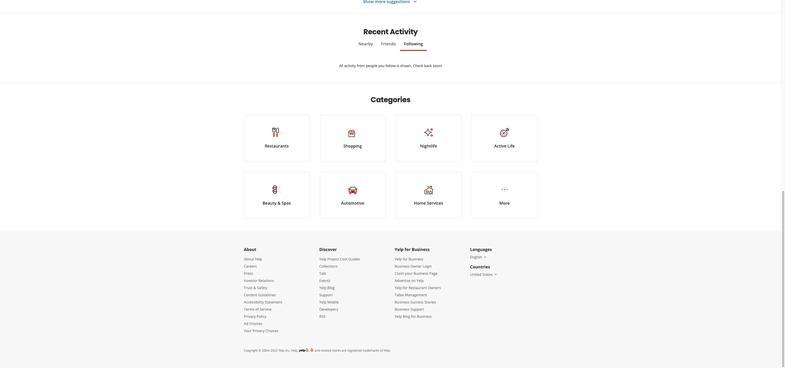 Task type: locate. For each thing, give the bounding box(es) containing it.
friends
[[381, 41, 396, 47]]

business down owner
[[414, 272, 429, 276]]

0 vertical spatial 16 chevron down v2 image
[[483, 256, 487, 260]]

restaurants
[[265, 143, 289, 149]]

yelp logo image
[[299, 349, 309, 353]]

support link
[[319, 293, 333, 298]]

recent
[[364, 27, 389, 37]]

about for about
[[244, 247, 256, 253]]

languages
[[470, 247, 492, 253]]

owner
[[411, 264, 422, 269]]

on
[[412, 279, 416, 284]]

1 vertical spatial blog
[[403, 315, 410, 320]]

for down advertise
[[403, 286, 408, 291]]

1 vertical spatial &
[[254, 286, 256, 291]]

1 vertical spatial 16 chevron down v2 image
[[494, 273, 498, 277]]

support
[[319, 293, 333, 298], [411, 308, 424, 312]]

about
[[244, 247, 256, 253], [244, 257, 254, 262]]

yelp up careers on the bottom left of page
[[255, 257, 262, 262]]

investor relations link
[[244, 279, 274, 284]]

0 vertical spatial of
[[255, 308, 259, 312]]

16 chevron down v2 image
[[483, 256, 487, 260], [494, 273, 498, 277]]

of
[[255, 308, 259, 312], [380, 349, 383, 353]]

careers link
[[244, 264, 257, 269]]

services
[[427, 201, 443, 206]]

1 vertical spatial support
[[411, 308, 424, 312]]

talk
[[319, 272, 326, 276]]

0 horizontal spatial support
[[319, 293, 333, 298]]

1 horizontal spatial blog
[[403, 315, 410, 320]]

yelp up the table
[[395, 286, 402, 291]]

yelp up yelp for business link
[[395, 247, 404, 253]]

blog up support link on the bottom
[[328, 286, 335, 291]]

1 horizontal spatial 16 chevron down v2 image
[[494, 273, 498, 277]]

claim your business page link
[[395, 272, 438, 276]]

privacy policy link
[[244, 315, 266, 320]]

0 vertical spatial blog
[[328, 286, 335, 291]]

business
[[412, 247, 430, 253], [409, 257, 424, 262], [395, 264, 410, 269], [414, 272, 429, 276], [395, 300, 410, 305], [395, 308, 410, 312], [417, 315, 432, 320]]

guides
[[349, 257, 360, 262]]

nightlife
[[420, 143, 437, 149]]

& left the spas
[[278, 201, 281, 206]]

life
[[508, 143, 515, 149]]

login
[[423, 264, 432, 269]]

16 chevron down v2 image right states
[[494, 273, 498, 277]]

0 vertical spatial about
[[244, 247, 256, 253]]

0 horizontal spatial blog
[[328, 286, 335, 291]]

blog inside yelp for business business owner login claim your business page advertise on yelp yelp for restaurant owners table management business success stories business support yelp blog for business
[[403, 315, 410, 320]]

copyright © 2004–2023 yelp inc. yelp,
[[244, 349, 298, 353]]

16 chevron down v2 image inside united states popup button
[[494, 273, 498, 277]]

& right trust
[[254, 286, 256, 291]]

0 horizontal spatial 16 chevron down v2 image
[[483, 256, 487, 260]]

beauty
[[263, 201, 277, 206]]

beauty & spas link
[[244, 172, 310, 219]]

about for about yelp careers press investor relations trust & safety content guidelines accessibility statement terms of service privacy policy ad choices your privacy choices
[[244, 257, 254, 262]]

yelp up claim on the right bottom of page
[[395, 257, 402, 262]]

discover
[[319, 247, 337, 253]]

home services link
[[396, 172, 462, 219]]

automotive link
[[320, 172, 386, 219]]

16 chevron down v2 image inside english dropdown button
[[483, 256, 487, 260]]

beauty & spas
[[263, 201, 291, 206]]

careers
[[244, 264, 257, 269]]

support inside yelp project cost guides collections talk events yelp blog support yelp mobile developers rss
[[319, 293, 333, 298]]

0 vertical spatial choices
[[249, 322, 262, 327]]

claim
[[395, 272, 404, 276]]

yelp burst image
[[310, 349, 314, 353]]

about up about yelp link on the bottom of the page
[[244, 247, 256, 253]]

management
[[405, 293, 427, 298]]

activity
[[390, 27, 418, 37]]

trademarks
[[363, 349, 379, 353]]

yelp up collections
[[319, 257, 327, 262]]

guidelines
[[258, 293, 276, 298]]

choices down the policy
[[266, 329, 279, 334]]

activity
[[344, 63, 356, 68]]

relations
[[259, 279, 274, 284]]

tab list containing nearby
[[244, 41, 538, 51]]

yelp for business link
[[395, 257, 424, 262]]

collections link
[[319, 264, 338, 269]]

trust & safety link
[[244, 286, 267, 291]]

privacy down the "terms"
[[244, 315, 256, 320]]

choices down privacy policy link
[[249, 322, 262, 327]]

content
[[244, 293, 257, 298]]

about up careers on the bottom left of page
[[244, 257, 254, 262]]

©
[[259, 349, 261, 353]]

0 horizontal spatial choices
[[249, 322, 262, 327]]

yelp
[[395, 247, 404, 253], [255, 257, 262, 262], [319, 257, 327, 262], [395, 257, 402, 262], [417, 279, 424, 284], [319, 286, 327, 291], [395, 286, 402, 291], [319, 300, 327, 305], [395, 315, 402, 320], [279, 349, 285, 353]]

yelp down business support link
[[395, 315, 402, 320]]

rss
[[319, 315, 326, 320]]

about inside the about yelp careers press investor relations trust & safety content guidelines accessibility statement terms of service privacy policy ad choices your privacy choices
[[244, 257, 254, 262]]

1 about from the top
[[244, 247, 256, 253]]

privacy
[[244, 315, 256, 320], [253, 329, 265, 334]]

yelp blog for business link
[[395, 315, 432, 320]]

blog down business support link
[[403, 315, 410, 320]]

for up business owner login link
[[403, 257, 408, 262]]

0 vertical spatial support
[[319, 293, 333, 298]]

0 vertical spatial privacy
[[244, 315, 256, 320]]

1 vertical spatial privacy
[[253, 329, 265, 334]]

categories
[[371, 95, 411, 105]]

16 chevron down v2 image for languages
[[483, 256, 487, 260]]

24 chevron down v2 image
[[412, 0, 418, 5]]

category navigation section navigation
[[239, 83, 543, 232]]

0 horizontal spatial &
[[254, 286, 256, 291]]

investor
[[244, 279, 258, 284]]

active life
[[495, 143, 515, 149]]

1 vertical spatial choices
[[266, 329, 279, 334]]

spas
[[282, 201, 291, 206]]

explore recent activity section section
[[244, 13, 538, 83]]

1 horizontal spatial of
[[380, 349, 383, 353]]

marks
[[332, 349, 341, 353]]

press
[[244, 272, 253, 276]]

business down stories
[[417, 315, 432, 320]]

business down the table
[[395, 300, 410, 305]]

inc.
[[285, 349, 290, 353]]

support down 'yelp blog' link
[[319, 293, 333, 298]]

business up yelp blog for business link
[[395, 308, 410, 312]]

united states
[[470, 273, 493, 277]]

privacy down 'ad choices' link in the bottom left of the page
[[253, 329, 265, 334]]

your
[[405, 272, 413, 276]]

16 chevron down v2 image down languages
[[483, 256, 487, 260]]

0 horizontal spatial of
[[255, 308, 259, 312]]

about yelp link
[[244, 257, 262, 262]]

1 vertical spatial about
[[244, 257, 254, 262]]

yelp for business
[[395, 247, 430, 253]]

blog inside yelp project cost guides collections talk events yelp blog support yelp mobile developers rss
[[328, 286, 335, 291]]

recent activity
[[364, 27, 418, 37]]

of left yelp.
[[380, 349, 383, 353]]

english button
[[470, 255, 487, 260]]

you
[[379, 63, 385, 68]]

business support link
[[395, 308, 424, 312]]

restaurants link
[[244, 115, 310, 162]]

for
[[405, 247, 411, 253], [403, 257, 408, 262], [403, 286, 408, 291], [411, 315, 416, 320]]

safety
[[257, 286, 267, 291]]

support down success
[[411, 308, 424, 312]]

active life link
[[472, 115, 538, 162]]

tab list
[[244, 41, 538, 51]]

following
[[404, 41, 423, 47]]

1 horizontal spatial &
[[278, 201, 281, 206]]

automotive
[[341, 201, 364, 206]]

2 about from the top
[[244, 257, 254, 262]]

1 horizontal spatial support
[[411, 308, 424, 312]]

service
[[260, 308, 272, 312]]

of up privacy policy link
[[255, 308, 259, 312]]

owners
[[428, 286, 441, 291]]

0 vertical spatial &
[[278, 201, 281, 206]]

16 chevron down v2 image for countries
[[494, 273, 498, 277]]



Task type: vqa. For each thing, say whether or not it's contained in the screenshot.
Love associated with R.
no



Task type: describe. For each thing, give the bounding box(es) containing it.
for down business support link
[[411, 315, 416, 320]]

nightlife link
[[396, 115, 462, 162]]

table management link
[[395, 293, 427, 298]]

advertise
[[395, 279, 411, 284]]

shopping
[[344, 143, 362, 149]]

rss link
[[319, 315, 326, 320]]

united
[[470, 273, 482, 277]]

people
[[366, 63, 378, 68]]

1 horizontal spatial choices
[[266, 329, 279, 334]]

yelp right 'on'
[[417, 279, 424, 284]]

statement
[[265, 300, 282, 305]]

business owner login link
[[395, 264, 432, 269]]

business up owner
[[409, 257, 424, 262]]

home
[[414, 201, 426, 206]]

yelp for restaurant owners link
[[395, 286, 441, 291]]

& inside the about yelp careers press investor relations trust & safety content guidelines accessibility statement terms of service privacy policy ad choices your privacy choices
[[254, 286, 256, 291]]

yelp left inc.
[[279, 349, 285, 353]]

your
[[244, 329, 252, 334]]

states
[[483, 273, 493, 277]]

from
[[357, 63, 365, 68]]

ad
[[244, 322, 248, 327]]

terms of service link
[[244, 308, 272, 312]]

your privacy choices link
[[244, 329, 279, 334]]

press link
[[244, 272, 253, 276]]

terms
[[244, 308, 255, 312]]

2004–2023
[[262, 349, 278, 353]]

shopping link
[[320, 115, 386, 162]]

mobile
[[328, 300, 339, 305]]

more link
[[472, 172, 538, 219]]

check
[[413, 63, 423, 68]]

and
[[315, 349, 320, 353]]

trust
[[244, 286, 253, 291]]

policy
[[257, 315, 266, 320]]

accessibility
[[244, 300, 264, 305]]

yelp project cost guides collections talk events yelp blog support yelp mobile developers rss
[[319, 257, 360, 320]]

yelp mobile link
[[319, 300, 339, 305]]

yelp down events
[[319, 286, 327, 291]]

home services
[[414, 201, 443, 206]]

yelp.
[[384, 349, 391, 353]]

events link
[[319, 279, 330, 284]]

yelp,
[[291, 349, 298, 353]]

more
[[500, 201, 510, 206]]

support inside yelp for business business owner login claim your business page advertise on yelp yelp for restaurant owners table management business success stories business support yelp blog for business
[[411, 308, 424, 312]]

yelp down support link on the bottom
[[319, 300, 327, 305]]

cost
[[340, 257, 348, 262]]

shown.
[[400, 63, 412, 68]]

restaurant
[[409, 286, 427, 291]]

business up claim on the right bottom of page
[[395, 264, 410, 269]]

& inside beauty & spas link
[[278, 201, 281, 206]]

developers
[[319, 308, 338, 312]]

follow
[[386, 63, 396, 68]]

and related marks are registered trademarks of yelp.
[[314, 349, 391, 353]]

copyright
[[244, 349, 258, 353]]

ad choices link
[[244, 322, 262, 327]]

all
[[339, 63, 343, 68]]

talk link
[[319, 272, 326, 276]]

registered
[[347, 349, 362, 353]]

united states button
[[470, 273, 498, 277]]

project
[[328, 257, 339, 262]]

is
[[397, 63, 399, 68]]

english
[[470, 255, 482, 260]]

all activity from people you follow is shown. check back soon!
[[339, 63, 442, 68]]

yelp for business business owner login claim your business page advertise on yelp yelp for restaurant owners table management business success stories business support yelp blog for business
[[395, 257, 441, 320]]

about yelp careers press investor relations trust & safety content guidelines accessibility statement terms of service privacy policy ad choices your privacy choices
[[244, 257, 282, 334]]

success
[[411, 300, 424, 305]]

for up yelp for business link
[[405, 247, 411, 253]]

back
[[424, 63, 432, 68]]

developers link
[[319, 308, 338, 312]]

active
[[495, 143, 507, 149]]

business up yelp for business link
[[412, 247, 430, 253]]

1 vertical spatial of
[[380, 349, 383, 353]]

related
[[321, 349, 331, 353]]

of inside the about yelp careers press investor relations trust & safety content guidelines accessibility statement terms of service privacy policy ad choices your privacy choices
[[255, 308, 259, 312]]

soon!
[[433, 63, 442, 68]]

yelp inside the about yelp careers press investor relations trust & safety content guidelines accessibility statement terms of service privacy policy ad choices your privacy choices
[[255, 257, 262, 262]]

are
[[342, 349, 347, 353]]

advertise on yelp link
[[395, 279, 424, 284]]

collections
[[319, 264, 338, 269]]

stories
[[425, 300, 436, 305]]

events
[[319, 279, 330, 284]]



